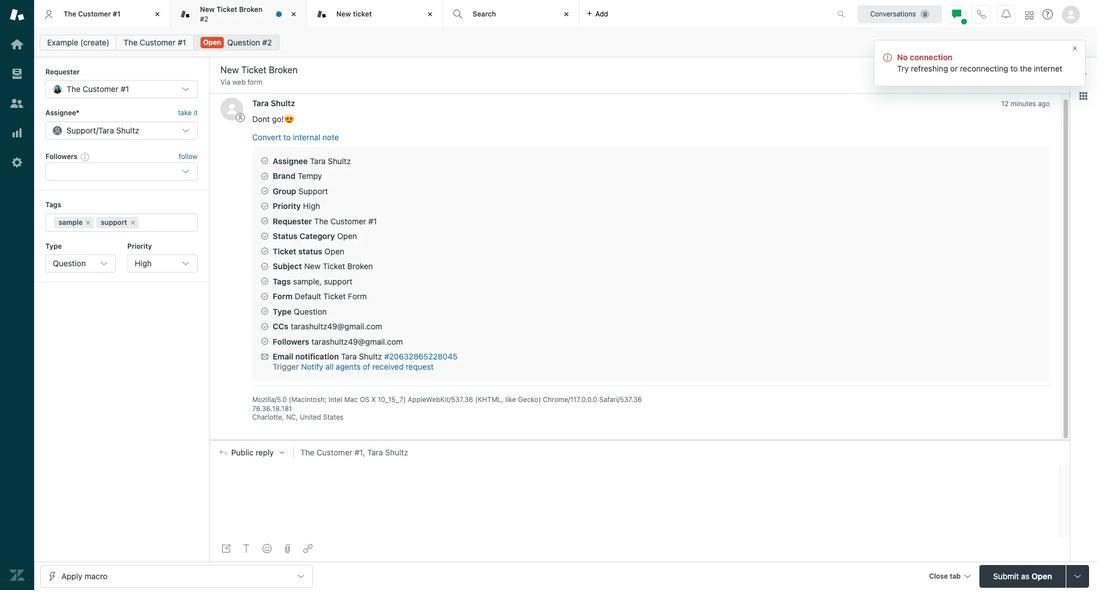 Task type: locate. For each thing, give the bounding box(es) containing it.
1 horizontal spatial requester
[[273, 216, 312, 226]]

0 horizontal spatial support
[[101, 218, 127, 227]]

to down 'go!😍️'
[[284, 132, 291, 142]]

close image inside search tab
[[561, 9, 572, 20]]

submit as open
[[994, 572, 1053, 581]]

1 vertical spatial tarashultz49@gmail.com
[[312, 337, 403, 347]]

1 horizontal spatial broken
[[347, 262, 373, 271]]

events image
[[1024, 71, 1033, 80]]

new
[[200, 5, 215, 14], [336, 10, 351, 18], [304, 262, 321, 271]]

requester down example
[[45, 68, 80, 76]]

requester down priority high
[[273, 216, 312, 226]]

priority
[[273, 201, 301, 211], [127, 242, 152, 250]]

0 vertical spatial question
[[227, 38, 260, 47]]

1 horizontal spatial type
[[273, 307, 292, 316]]

submit
[[994, 572, 1019, 581]]

0 horizontal spatial priority
[[127, 242, 152, 250]]

0 vertical spatial high
[[303, 201, 320, 211]]

of
[[363, 362, 370, 372]]

close image inside "new ticket" tab
[[425, 9, 436, 20]]

search
[[473, 10, 496, 18]]

question down default
[[294, 307, 327, 316]]

form up type question
[[273, 292, 293, 301]]

the customer #1 inside tab
[[64, 10, 121, 18]]

0 horizontal spatial #2
[[200, 14, 208, 23]]

2 form from the left
[[348, 292, 367, 301]]

dont
[[252, 114, 270, 124]]

broken up question #2
[[239, 5, 263, 14]]

public reply
[[231, 448, 274, 457]]

tarashultz49@gmail.com for followers tarashultz49@gmail.com
[[312, 337, 403, 347]]

take
[[178, 109, 192, 117]]

shultz
[[271, 99, 295, 108], [116, 125, 139, 135], [328, 156, 351, 166], [359, 352, 382, 362], [385, 448, 408, 457]]

followers for followers
[[45, 152, 77, 161]]

the customer #1 inside requester element
[[67, 84, 129, 94]]

0 horizontal spatial tags
[[45, 201, 61, 209]]

trigger
[[273, 362, 299, 372]]

zendesk support image
[[10, 7, 24, 22]]

0 horizontal spatial requester
[[45, 68, 80, 76]]

tags down subject
[[273, 277, 291, 286]]

requester for requester the customer #1
[[273, 216, 312, 226]]

intel
[[329, 396, 343, 404]]

no connection try refreshing or reconnecting to the internet
[[898, 52, 1063, 73]]

assignee
[[273, 156, 308, 166]]

customer
[[78, 10, 111, 18], [140, 38, 176, 47], [83, 84, 118, 94], [331, 216, 366, 226], [317, 448, 353, 457]]

followers tarashultz49@gmail.com
[[273, 337, 403, 347]]

1 horizontal spatial #2
[[262, 38, 272, 47]]

question
[[227, 38, 260, 47], [53, 259, 86, 268], [294, 307, 327, 316]]

1 horizontal spatial to
[[1011, 64, 1018, 73]]

shultz up notify all agents of received request 'link'
[[359, 352, 382, 362]]

0 vertical spatial tags
[[45, 201, 61, 209]]

tab
[[171, 0, 307, 28]]

12 minutes ago
[[1002, 100, 1050, 108]]

0 vertical spatial support
[[67, 125, 96, 135]]

1 horizontal spatial question
[[227, 38, 260, 47]]

get help image
[[1043, 9, 1053, 19]]

status category open
[[273, 231, 357, 241]]

open for submit as open
[[1032, 572, 1053, 581]]

brand
[[273, 171, 296, 181]]

0 vertical spatial #2
[[200, 14, 208, 23]]

1 close image from the left
[[152, 9, 163, 20]]

shultz right '#1,' on the bottom left of the page
[[385, 448, 408, 457]]

ccs
[[273, 322, 289, 331]]

followers element
[[45, 163, 198, 181]]

4 close image from the left
[[561, 9, 572, 20]]

shultz right / on the left of the page
[[116, 125, 139, 135]]

question for question
[[53, 259, 86, 268]]

form default ticket form
[[273, 292, 367, 301]]

type up ccs
[[273, 307, 292, 316]]

followers up 'email'
[[273, 337, 309, 347]]

question for question #2
[[227, 38, 260, 47]]

0 horizontal spatial remove image
[[85, 219, 92, 226]]

open down new ticket broken #2
[[203, 38, 221, 47]]

tags sample, support
[[273, 277, 353, 286]]

1 horizontal spatial remove image
[[129, 219, 136, 226]]

charlotte,
[[252, 413, 284, 422]]

tab containing new ticket broken
[[171, 0, 307, 28]]

mac
[[344, 396, 358, 404]]

the inside button
[[301, 448, 315, 457]]

1 vertical spatial high
[[135, 259, 152, 268]]

#2 inside secondary element
[[262, 38, 272, 47]]

1 vertical spatial to
[[284, 132, 291, 142]]

0 vertical spatial type
[[45, 242, 62, 250]]

new inside new ticket broken #2
[[200, 5, 215, 14]]

ticket up question #2
[[217, 5, 237, 14]]

1 vertical spatial requester
[[273, 216, 312, 226]]

the customer #1
[[64, 10, 121, 18], [124, 38, 186, 47], [67, 84, 129, 94]]

/
[[96, 125, 98, 135]]

support down assignee*
[[67, 125, 96, 135]]

agents
[[336, 362, 361, 372]]

tags up sample
[[45, 201, 61, 209]]

type for type question
[[273, 307, 292, 316]]

2 horizontal spatial question
[[294, 307, 327, 316]]

go!😍️
[[272, 114, 294, 124]]

sample
[[59, 218, 83, 227]]

12 minutes ago text field
[[1002, 100, 1050, 108]]

zendesk image
[[10, 568, 24, 583]]

1 horizontal spatial high
[[303, 201, 320, 211]]

customer context image
[[1079, 67, 1088, 76]]

1 vertical spatial broken
[[347, 262, 373, 271]]

0 horizontal spatial new
[[200, 5, 215, 14]]

priority down group
[[273, 201, 301, 211]]

2 close image from the left
[[288, 9, 300, 20]]

0 horizontal spatial question
[[53, 259, 86, 268]]

0 vertical spatial requester
[[45, 68, 80, 76]]

1 vertical spatial support
[[324, 277, 353, 286]]

0 horizontal spatial broken
[[239, 5, 263, 14]]

tara inside button
[[367, 448, 383, 457]]

add attachment image
[[283, 545, 292, 554]]

open for status category open
[[337, 231, 357, 241]]

to left the
[[1011, 64, 1018, 73]]

the customer #1 inside secondary element
[[124, 38, 186, 47]]

the inside tab
[[64, 10, 76, 18]]

all
[[326, 362, 334, 372]]

tara inside "assignee*" element
[[98, 125, 114, 135]]

tarashultz49@gmail.com up followers tarashultz49@gmail.com
[[291, 322, 382, 331]]

customer inside requester element
[[83, 84, 118, 94]]

0 vertical spatial broken
[[239, 5, 263, 14]]

customer inside tab
[[78, 10, 111, 18]]

0 vertical spatial to
[[1011, 64, 1018, 73]]

to inside no connection try refreshing or reconnecting to the internet
[[1011, 64, 1018, 73]]

get started image
[[10, 37, 24, 52]]

the customer #1 for requester element
[[67, 84, 129, 94]]

3 close image from the left
[[425, 9, 436, 20]]

2 vertical spatial question
[[294, 307, 327, 316]]

apps image
[[1079, 92, 1088, 101]]

close image inside tab
[[288, 9, 300, 20]]

customer inside secondary element
[[140, 38, 176, 47]]

broken up the tags sample, support
[[347, 262, 373, 271]]

#2 inside new ticket broken #2
[[200, 14, 208, 23]]

tabs tab list
[[34, 0, 826, 28]]

0 vertical spatial the customer #1
[[64, 10, 121, 18]]

2 remove image from the left
[[129, 219, 136, 226]]

open
[[203, 38, 221, 47], [337, 231, 357, 241], [325, 247, 345, 256], [1032, 572, 1053, 581]]

sample,
[[293, 277, 322, 286]]

0 vertical spatial tarashultz49@gmail.com
[[291, 322, 382, 331]]

tags for tags sample, support
[[273, 277, 291, 286]]

remove image right sample
[[85, 219, 92, 226]]

priority up the high 'popup button'
[[127, 242, 152, 250]]

customers image
[[10, 96, 24, 111]]

1 horizontal spatial support
[[324, 277, 353, 286]]

open right the as
[[1032, 572, 1053, 581]]

0 horizontal spatial support
[[67, 125, 96, 135]]

0 horizontal spatial followers
[[45, 152, 77, 161]]

requester
[[45, 68, 80, 76], [273, 216, 312, 226]]

new for new ticket
[[336, 10, 351, 18]]

chrome/117.0.0.0
[[543, 396, 598, 404]]

(khtml,
[[475, 396, 504, 404]]

public
[[231, 448, 254, 457]]

notify
[[301, 362, 323, 372]]

1 vertical spatial priority
[[127, 242, 152, 250]]

avatar image
[[221, 98, 243, 121]]

1 vertical spatial question
[[53, 259, 86, 268]]

0 horizontal spatial type
[[45, 242, 62, 250]]

format text image
[[242, 545, 251, 554]]

tara
[[252, 99, 269, 108], [98, 125, 114, 135], [310, 156, 326, 166], [341, 352, 357, 362], [367, 448, 383, 457]]

0 horizontal spatial to
[[284, 132, 291, 142]]

2 vertical spatial the customer #1
[[67, 84, 129, 94]]

1 horizontal spatial tags
[[273, 277, 291, 286]]

ticket
[[217, 5, 237, 14], [273, 247, 296, 256], [323, 262, 345, 271], [323, 292, 346, 301]]

the customer #1, tara shultz
[[301, 448, 408, 457]]

1 horizontal spatial form
[[348, 292, 367, 301]]

open down requester the customer #1
[[337, 231, 357, 241]]

open inside secondary element
[[203, 38, 221, 47]]

question inside secondary element
[[227, 38, 260, 47]]

the customer #1 for the customer #1 tab in the top left of the page
[[64, 10, 121, 18]]

ago
[[1038, 100, 1050, 108]]

open up subject new ticket broken
[[325, 247, 345, 256]]

assignee tara shultz
[[273, 156, 351, 166]]

additional actions image
[[984, 99, 993, 108]]

close image
[[152, 9, 163, 20], [288, 9, 300, 20], [425, 9, 436, 20], [561, 9, 572, 20]]

1 vertical spatial support
[[299, 186, 328, 196]]

support
[[67, 125, 96, 135], [299, 186, 328, 196]]

the right (create)
[[124, 38, 138, 47]]

subject new ticket broken
[[273, 262, 373, 271]]

1 horizontal spatial priority
[[273, 201, 301, 211]]

tarashultz49@gmail.com for ccs tarashultz49@gmail.com
[[291, 322, 382, 331]]

close tab button
[[924, 565, 975, 590]]

form up ccs tarashultz49@gmail.com at bottom
[[348, 292, 367, 301]]

reconnecting
[[960, 64, 1009, 73]]

1 horizontal spatial followers
[[273, 337, 309, 347]]

support right sample
[[101, 218, 127, 227]]

high
[[303, 201, 320, 211], [135, 259, 152, 268]]

web
[[232, 78, 246, 86]]

status containing no connection
[[874, 40, 1086, 86]]

0 vertical spatial followers
[[45, 152, 77, 161]]

minutes
[[1011, 100, 1037, 108]]

question down new ticket broken #2
[[227, 38, 260, 47]]

type down sample
[[45, 242, 62, 250]]

question down sample
[[53, 259, 86, 268]]

1 vertical spatial #2
[[262, 38, 272, 47]]

1 remove image from the left
[[85, 219, 92, 226]]

ticket
[[353, 10, 372, 18]]

0 horizontal spatial high
[[135, 259, 152, 268]]

the
[[1020, 64, 1032, 73]]

tags for tags
[[45, 201, 61, 209]]

add link (cmd k) image
[[304, 545, 313, 554]]

the
[[64, 10, 76, 18], [124, 38, 138, 47], [67, 84, 81, 94], [314, 216, 328, 226], [301, 448, 315, 457]]

mozilla/5.0
[[252, 396, 287, 404]]

button displays agent's chat status as online. image
[[953, 9, 962, 18]]

draft mode image
[[222, 545, 231, 554]]

tara right '#1,' on the bottom left of the page
[[367, 448, 383, 457]]

question inside popup button
[[53, 259, 86, 268]]

1 vertical spatial the customer #1
[[124, 38, 186, 47]]

tara down requester element
[[98, 125, 114, 135]]

1 vertical spatial type
[[273, 307, 292, 316]]

apply macro
[[61, 572, 107, 581]]

status
[[874, 40, 1086, 86]]

0 vertical spatial priority
[[273, 201, 301, 211]]

#1
[[113, 10, 121, 18], [178, 38, 186, 47], [121, 84, 129, 94], [368, 216, 377, 226]]

priority high
[[273, 201, 320, 211]]

info on adding followers image
[[81, 152, 90, 161]]

shultz up 'go!😍️'
[[271, 99, 295, 108]]

remove image up the high 'popup button'
[[129, 219, 136, 226]]

tarashultz49@gmail.com up email notification tara shultz # 20632865228045 trigger notify all agents of received request
[[312, 337, 403, 347]]

followers left info on adding followers icon in the top of the page
[[45, 152, 77, 161]]

shultz down note
[[328, 156, 351, 166]]

close image
[[1072, 45, 1079, 51]]

1 vertical spatial tags
[[273, 277, 291, 286]]

support
[[101, 218, 127, 227], [324, 277, 353, 286]]

remove image
[[85, 219, 92, 226], [129, 219, 136, 226]]

new inside tab
[[336, 10, 351, 18]]

type for type
[[45, 242, 62, 250]]

as
[[1022, 572, 1030, 581]]

follow button
[[179, 152, 198, 162]]

tara up agents
[[341, 352, 357, 362]]

support down tempy
[[299, 186, 328, 196]]

high inside 'popup button'
[[135, 259, 152, 268]]

no
[[898, 52, 908, 62]]

the down united
[[301, 448, 315, 457]]

dont go!😍️
[[252, 114, 294, 124]]

type
[[45, 242, 62, 250], [273, 307, 292, 316]]

question button
[[45, 255, 116, 273]]

search tab
[[443, 0, 580, 28]]

notification
[[296, 352, 339, 362]]

reporting image
[[10, 126, 24, 140]]

convert to internal note
[[252, 132, 339, 142]]

new ticket tab
[[307, 0, 443, 28]]

the up assignee*
[[67, 84, 81, 94]]

2 horizontal spatial new
[[336, 10, 351, 18]]

1 vertical spatial followers
[[273, 337, 309, 347]]

support down subject new ticket broken
[[324, 277, 353, 286]]

assignee* element
[[45, 122, 198, 140]]

1 form from the left
[[273, 292, 293, 301]]

close image inside the customer #1 tab
[[152, 9, 163, 20]]

the up example
[[64, 10, 76, 18]]

remove image for sample
[[85, 219, 92, 226]]

0 horizontal spatial form
[[273, 292, 293, 301]]

it
[[194, 109, 198, 117]]



Task type: vqa. For each thing, say whether or not it's contained in the screenshot.
Home dropdown button
no



Task type: describe. For each thing, give the bounding box(es) containing it.
new for new ticket broken #2
[[200, 5, 215, 14]]

ticket down status on the left top
[[273, 247, 296, 256]]

Public reply composer text field
[[215, 465, 1057, 489]]

macro
[[85, 572, 107, 581]]

ticket up the tags sample, support
[[323, 262, 345, 271]]

received
[[372, 362, 404, 372]]

ccs tarashultz49@gmail.com
[[273, 322, 382, 331]]

group support
[[273, 186, 328, 196]]

via web form
[[221, 78, 263, 86]]

admin image
[[10, 155, 24, 170]]

shultz inside "assignee*" element
[[116, 125, 139, 135]]

group
[[273, 186, 296, 196]]

conversations button
[[858, 5, 942, 23]]

#1 inside requester element
[[121, 84, 129, 94]]

20632865228045
[[389, 352, 458, 362]]

conversations
[[871, 9, 916, 18]]

12
[[1002, 100, 1009, 108]]

apply
[[61, 572, 82, 581]]

close image for the customer #1
[[152, 9, 163, 20]]

views image
[[10, 67, 24, 81]]

secondary element
[[34, 31, 1098, 54]]

email
[[273, 352, 293, 362]]

or
[[951, 64, 958, 73]]

requester for requester
[[45, 68, 80, 76]]

(macintosh;
[[289, 396, 327, 404]]

nc,
[[286, 413, 298, 422]]

category
[[300, 231, 335, 241]]

support inside "assignee*" element
[[67, 125, 96, 135]]

shultz inside email notification tara shultz # 20632865228045 trigger notify all agents of received request
[[359, 352, 382, 362]]

refreshing
[[911, 64, 949, 73]]

tara up tempy
[[310, 156, 326, 166]]

1 horizontal spatial support
[[299, 186, 328, 196]]

connection
[[910, 52, 953, 62]]

like
[[506, 396, 516, 404]]

the up category
[[314, 216, 328, 226]]

open for ticket status open
[[325, 247, 345, 256]]

example (create)
[[47, 38, 109, 47]]

ticket inside new ticket broken #2
[[217, 5, 237, 14]]

status
[[273, 231, 298, 241]]

Subject field
[[218, 63, 1016, 77]]

followers for followers tarashultz49@gmail.com
[[273, 337, 309, 347]]

requester element
[[45, 80, 198, 99]]

type question
[[273, 307, 327, 316]]

reply
[[256, 448, 274, 457]]

gecko)
[[518, 396, 541, 404]]

close
[[930, 572, 948, 581]]

add
[[596, 9, 608, 18]]

x
[[371, 396, 376, 404]]

subject
[[273, 262, 302, 271]]

close image for new ticket
[[425, 9, 436, 20]]

#1,
[[355, 448, 365, 457]]

#1 inside secondary element
[[178, 38, 186, 47]]

#1 inside tab
[[113, 10, 121, 18]]

convert to internal note button
[[252, 132, 339, 142]]

notify all agents of received request link
[[301, 362, 434, 372]]

tara shultz
[[252, 99, 295, 108]]

email notification tara shultz # 20632865228045 trigger notify all agents of received request
[[273, 352, 458, 372]]

tara inside email notification tara shultz # 20632865228045 trigger notify all agents of received request
[[341, 352, 357, 362]]

os
[[360, 396, 370, 404]]

main element
[[0, 0, 34, 591]]

hide composer image
[[635, 436, 644, 445]]

new ticket broken #2
[[200, 5, 263, 23]]

safari/537.36
[[600, 396, 642, 404]]

via
[[221, 78, 231, 86]]

example
[[47, 38, 78, 47]]

customer inside button
[[317, 448, 353, 457]]

assignee*
[[45, 109, 79, 117]]

broken inside new ticket broken #2
[[239, 5, 263, 14]]

shultz inside the customer #1, tara shultz button
[[385, 448, 408, 457]]

mozilla/5.0 (macintosh; intel mac os x 10_15_7) applewebkit/537.36 (khtml, like gecko) chrome/117.0.0.0 safari/537.36 76.36.18.181 charlotte, nc, united states
[[252, 396, 642, 422]]

remove image for support
[[129, 219, 136, 226]]

tempy
[[298, 171, 322, 181]]

notifications image
[[1002, 9, 1011, 18]]

ticket status open
[[273, 247, 345, 256]]

question #2
[[227, 38, 272, 47]]

form
[[248, 78, 263, 86]]

follow
[[179, 152, 198, 161]]

displays possible ticket submission types image
[[1074, 572, 1083, 581]]

10_15_7)
[[378, 396, 406, 404]]

the customer #1 tab
[[34, 0, 171, 28]]

note
[[323, 132, 339, 142]]

the customer #1 link
[[116, 35, 194, 51]]

internet
[[1034, 64, 1063, 73]]

#
[[384, 352, 389, 362]]

high button
[[127, 255, 198, 273]]

applewebkit/537.36
[[408, 396, 473, 404]]

close image for search
[[561, 9, 572, 20]]

take it button
[[178, 108, 198, 119]]

public reply button
[[210, 441, 293, 465]]

example (create) button
[[40, 35, 117, 51]]

(create)
[[80, 38, 109, 47]]

the inside secondary element
[[124, 38, 138, 47]]

tara shultz link
[[252, 99, 295, 108]]

0 vertical spatial support
[[101, 218, 127, 227]]

the inside requester element
[[67, 84, 81, 94]]

to inside button
[[284, 132, 291, 142]]

priority for priority
[[127, 242, 152, 250]]

add button
[[580, 0, 615, 28]]

status
[[298, 247, 322, 256]]

zendesk products image
[[1026, 11, 1034, 19]]

convert
[[252, 132, 281, 142]]

priority for priority high
[[273, 201, 301, 211]]

insert emojis image
[[263, 545, 272, 554]]

1 horizontal spatial new
[[304, 262, 321, 271]]

try
[[898, 64, 909, 73]]

default
[[295, 292, 321, 301]]

request
[[406, 362, 434, 372]]

the customer #1, tara shultz button
[[293, 447, 1070, 458]]

ticket right default
[[323, 292, 346, 301]]

new ticket
[[336, 10, 372, 18]]

tara up dont
[[252, 99, 269, 108]]



